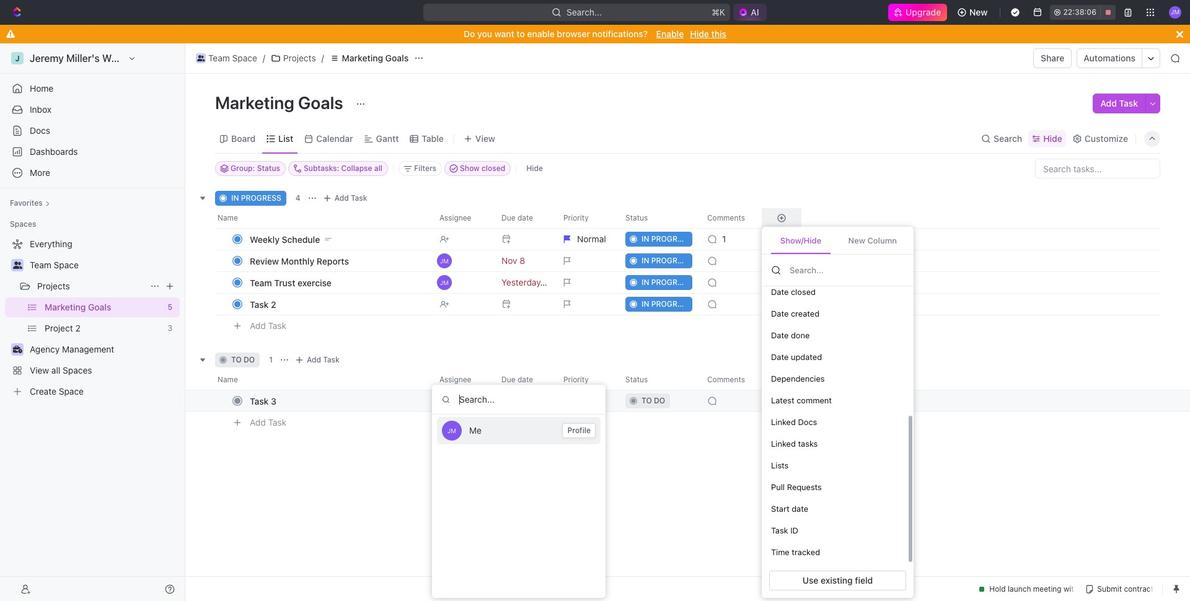 Task type: describe. For each thing, give the bounding box(es) containing it.
do you want to enable browser notifications? enable hide this
[[464, 29, 727, 39]]

want
[[495, 29, 514, 39]]

task left id
[[771, 526, 788, 535]]

new column button
[[841, 228, 904, 254]]

task 3 link
[[247, 392, 430, 410]]

date for date done
[[771, 330, 789, 340]]

gantt
[[376, 133, 399, 144]]

automations
[[1084, 53, 1136, 63]]

favorites
[[10, 198, 43, 208]]

22:38:06 button
[[1050, 5, 1116, 20]]

0 horizontal spatial marketing
[[215, 92, 294, 113]]

to do
[[231, 355, 255, 365]]

2 / from the left
[[322, 53, 324, 63]]

⌘k
[[712, 7, 725, 17]]

search button
[[978, 130, 1026, 147]]

list
[[278, 133, 293, 144]]

upgrade link
[[888, 4, 947, 21]]

team inside tree
[[30, 260, 51, 270]]

linked for linked tasks
[[771, 439, 796, 449]]

board
[[231, 133, 256, 144]]

do
[[464, 29, 475, 39]]

tracked
[[792, 547, 820, 557]]

add task up customize
[[1101, 98, 1138, 108]]

pull
[[771, 482, 785, 492]]

add task button down task 3 at left bottom
[[244, 415, 291, 430]]

inbox link
[[5, 100, 180, 120]]

marketing goals inside "link"
[[342, 53, 409, 63]]

field
[[855, 575, 873, 586]]

1 horizontal spatial to
[[517, 29, 525, 39]]

exercise
[[298, 277, 332, 288]]

22:38:06
[[1063, 7, 1097, 17]]

table
[[422, 133, 444, 144]]

board link
[[229, 130, 256, 147]]

task inside task 3 link
[[250, 396, 269, 406]]

list link
[[276, 130, 293, 147]]

1 horizontal spatial user group image
[[197, 55, 205, 61]]

customize button
[[1069, 130, 1132, 147]]

add down ‎task
[[250, 320, 266, 331]]

1 horizontal spatial docs
[[798, 417, 817, 427]]

task up task 3 link
[[323, 355, 340, 365]]

favorites button
[[5, 196, 55, 211]]

share
[[1041, 53, 1065, 63]]

in progress
[[231, 193, 281, 203]]

profile button
[[563, 423, 596, 438]]

use
[[803, 575, 819, 586]]

share button
[[1033, 48, 1072, 68]]

sidebar navigation
[[0, 43, 185, 601]]

profile
[[568, 426, 591, 435]]

lists
[[771, 460, 789, 470]]

spaces
[[10, 219, 36, 229]]

tree inside sidebar navigation
[[5, 234, 180, 402]]

docs inside docs link
[[30, 125, 50, 136]]

table link
[[419, 130, 444, 147]]

3
[[271, 396, 276, 406]]

tab list containing show/hide
[[762, 227, 914, 255]]

team trust exercise
[[250, 277, 332, 288]]

1 / from the left
[[263, 53, 265, 63]]

calendar link
[[314, 130, 353, 147]]

start date
[[771, 504, 808, 514]]

review
[[250, 256, 279, 266]]

review monthly reports
[[250, 256, 349, 266]]

‎task
[[250, 299, 269, 310]]

1 horizontal spatial team
[[208, 53, 230, 63]]

date created
[[771, 309, 820, 318]]

new column
[[848, 236, 897, 245]]

goals inside "link"
[[385, 53, 409, 63]]

date
[[792, 504, 808, 514]]

enable
[[527, 29, 555, 39]]

search
[[994, 133, 1022, 144]]

dashboards link
[[5, 142, 180, 162]]

gantt link
[[374, 130, 399, 147]]

add task up weekly schedule link in the left top of the page
[[335, 193, 367, 203]]

1 horizontal spatial space
[[232, 53, 257, 63]]

monthly
[[281, 256, 314, 266]]

0 horizontal spatial projects link
[[37, 276, 145, 296]]

enable
[[656, 29, 684, 39]]

date updated
[[771, 352, 822, 362]]

0 vertical spatial team space link
[[193, 51, 260, 66]]

review monthly reports link
[[247, 252, 430, 270]]

start
[[771, 504, 790, 514]]

reports
[[317, 256, 349, 266]]

task up customize
[[1119, 98, 1138, 108]]

hide inside dropdown button
[[1043, 133, 1062, 144]]

add task down "‎task 2"
[[250, 320, 286, 331]]

2 horizontal spatial team
[[250, 277, 272, 288]]

linked docs
[[771, 417, 817, 427]]

4
[[296, 193, 300, 203]]

add down task 3 at left bottom
[[250, 417, 266, 428]]

add task button down "‎task 2"
[[244, 319, 291, 334]]

date for date updated
[[771, 352, 789, 362]]

team trust exercise link
[[247, 274, 430, 292]]

add right 1
[[307, 355, 321, 365]]

schedule
[[282, 234, 320, 245]]

1 horizontal spatial hide
[[690, 29, 709, 39]]

add task button up customize
[[1093, 94, 1146, 113]]

1 vertical spatial marketing goals
[[215, 92, 347, 113]]

me
[[469, 425, 482, 436]]

task 3
[[250, 396, 276, 406]]

0 vertical spatial projects link
[[268, 51, 319, 66]]

search...
[[567, 7, 602, 17]]

dependencies
[[771, 374, 825, 384]]

customize
[[1085, 133, 1128, 144]]

Search tasks... text field
[[1036, 159, 1160, 178]]

use existing field button
[[769, 571, 906, 591]]

dashboards
[[30, 146, 78, 157]]



Task type: vqa. For each thing, say whether or not it's contained in the screenshot.
the bottommost online
no



Task type: locate. For each thing, give the bounding box(es) containing it.
‎task 2 link
[[247, 295, 430, 313]]

2 horizontal spatial hide
[[1043, 133, 1062, 144]]

add task button up weekly schedule link in the left top of the page
[[320, 191, 372, 206]]

date left closed
[[771, 287, 789, 297]]

1 date from the top
[[771, 287, 789, 297]]

task
[[1119, 98, 1138, 108], [351, 193, 367, 203], [268, 320, 286, 331], [323, 355, 340, 365], [250, 396, 269, 406], [268, 417, 286, 428], [771, 526, 788, 535]]

latest
[[771, 395, 795, 405]]

new right upgrade
[[970, 7, 988, 17]]

‎task 2
[[250, 299, 276, 310]]

you
[[477, 29, 492, 39]]

inbox
[[30, 104, 51, 115]]

date done
[[771, 330, 810, 340]]

0 vertical spatial to
[[517, 29, 525, 39]]

latest comment
[[771, 395, 832, 405]]

task down 2
[[268, 320, 286, 331]]

0 horizontal spatial space
[[54, 260, 79, 270]]

do
[[244, 355, 255, 365]]

0 vertical spatial space
[[232, 53, 257, 63]]

projects inside sidebar navigation
[[37, 281, 70, 291]]

1 vertical spatial docs
[[798, 417, 817, 427]]

linked tasks
[[771, 439, 818, 449]]

calendar
[[316, 133, 353, 144]]

1 vertical spatial projects link
[[37, 276, 145, 296]]

2 vertical spatial hide
[[526, 164, 543, 173]]

2
[[271, 299, 276, 310]]

upgrade
[[906, 7, 941, 17]]

0 horizontal spatial projects
[[37, 281, 70, 291]]

0 vertical spatial hide
[[690, 29, 709, 39]]

home
[[30, 83, 53, 94]]

comment
[[797, 395, 832, 405]]

add task button
[[1093, 94, 1146, 113], [320, 191, 372, 206], [244, 319, 291, 334], [292, 353, 345, 368], [244, 415, 291, 430]]

0 horizontal spatial to
[[231, 355, 242, 365]]

new button
[[952, 2, 995, 22]]

date closed
[[771, 287, 816, 297]]

to right want
[[517, 29, 525, 39]]

user group image
[[197, 55, 205, 61], [13, 262, 22, 269]]

task down 3
[[268, 417, 286, 428]]

date up date done
[[771, 309, 789, 318]]

1 horizontal spatial new
[[970, 7, 988, 17]]

column
[[868, 236, 897, 245]]

marketing inside "link"
[[342, 53, 383, 63]]

closed
[[791, 287, 816, 297]]

time
[[771, 547, 790, 557]]

1 horizontal spatial projects
[[283, 53, 316, 63]]

1 vertical spatial linked
[[771, 439, 796, 449]]

3 date from the top
[[771, 330, 789, 340]]

date for date closed
[[771, 287, 789, 297]]

linked up lists on the right bottom
[[771, 439, 796, 449]]

tree containing team space
[[5, 234, 180, 402]]

new inside 'button'
[[848, 236, 865, 245]]

1 vertical spatial projects
[[37, 281, 70, 291]]

add task up task 3 link
[[307, 355, 340, 365]]

trust
[[274, 277, 295, 288]]

0 horizontal spatial team space
[[30, 260, 79, 270]]

tree
[[5, 234, 180, 402]]

1 vertical spatial new
[[848, 236, 865, 245]]

hide button
[[1029, 130, 1066, 147]]

docs down inbox at top left
[[30, 125, 50, 136]]

1 vertical spatial marketing
[[215, 92, 294, 113]]

team space link inside tree
[[30, 255, 177, 275]]

weekly schedule
[[250, 234, 320, 245]]

1 vertical spatial goals
[[298, 92, 343, 113]]

id
[[791, 526, 798, 535]]

new for new column
[[848, 236, 865, 245]]

this
[[711, 29, 727, 39]]

0 horizontal spatial team
[[30, 260, 51, 270]]

1 horizontal spatial projects link
[[268, 51, 319, 66]]

hide inside button
[[526, 164, 543, 173]]

1 vertical spatial team space link
[[30, 255, 177, 275]]

linked
[[771, 417, 796, 427], [771, 439, 796, 449]]

2 linked from the top
[[771, 439, 796, 449]]

1 vertical spatial team space
[[30, 260, 79, 270]]

tasks
[[798, 439, 818, 449]]

1 horizontal spatial team space
[[208, 53, 257, 63]]

4 date from the top
[[771, 352, 789, 362]]

0 vertical spatial docs
[[30, 125, 50, 136]]

new left column
[[848, 236, 865, 245]]

1
[[269, 355, 273, 365]]

1 vertical spatial to
[[231, 355, 242, 365]]

0 vertical spatial projects
[[283, 53, 316, 63]]

date for date created
[[771, 309, 789, 318]]

docs up tasks
[[798, 417, 817, 427]]

done
[[791, 330, 810, 340]]

team space
[[208, 53, 257, 63], [30, 260, 79, 270]]

1 horizontal spatial team space link
[[193, 51, 260, 66]]

updated
[[791, 352, 822, 362]]

0 horizontal spatial /
[[263, 53, 265, 63]]

progress
[[241, 193, 281, 203]]

show/hide
[[780, 236, 822, 245]]

0 vertical spatial team
[[208, 53, 230, 63]]

1 horizontal spatial goals
[[385, 53, 409, 63]]

in
[[231, 193, 239, 203]]

task left 3
[[250, 396, 269, 406]]

home link
[[5, 79, 180, 99]]

space inside sidebar navigation
[[54, 260, 79, 270]]

projects
[[283, 53, 316, 63], [37, 281, 70, 291]]

date down date done
[[771, 352, 789, 362]]

created
[[791, 309, 820, 318]]

1 horizontal spatial marketing
[[342, 53, 383, 63]]

1 linked from the top
[[771, 417, 796, 427]]

Search... text field
[[432, 385, 606, 415]]

Search field
[[789, 265, 904, 276]]

tab list
[[762, 227, 914, 255]]

existing
[[821, 575, 853, 586]]

add up customize
[[1101, 98, 1117, 108]]

0 vertical spatial linked
[[771, 417, 796, 427]]

1 vertical spatial team
[[30, 260, 51, 270]]

date left done
[[771, 330, 789, 340]]

marketing
[[342, 53, 383, 63], [215, 92, 294, 113]]

use existing field
[[803, 575, 873, 586]]

hide button
[[522, 161, 548, 176]]

0 vertical spatial marketing
[[342, 53, 383, 63]]

new inside button
[[970, 7, 988, 17]]

new
[[970, 7, 988, 17], [848, 236, 865, 245]]

add task down task 3 at left bottom
[[250, 417, 286, 428]]

2 vertical spatial team
[[250, 277, 272, 288]]

0 horizontal spatial team space link
[[30, 255, 177, 275]]

user group image inside tree
[[13, 262, 22, 269]]

0 horizontal spatial docs
[[30, 125, 50, 136]]

0 horizontal spatial new
[[848, 236, 865, 245]]

browser
[[557, 29, 590, 39]]

0 vertical spatial user group image
[[197, 55, 205, 61]]

1 vertical spatial hide
[[1043, 133, 1062, 144]]

2 date from the top
[[771, 309, 789, 318]]

0 horizontal spatial user group image
[[13, 262, 22, 269]]

1 horizontal spatial /
[[322, 53, 324, 63]]

goals
[[385, 53, 409, 63], [298, 92, 343, 113]]

0 horizontal spatial hide
[[526, 164, 543, 173]]

0 vertical spatial goals
[[385, 53, 409, 63]]

notifications?
[[592, 29, 648, 39]]

0 vertical spatial team space
[[208, 53, 257, 63]]

0 horizontal spatial goals
[[298, 92, 343, 113]]

1 vertical spatial user group image
[[13, 262, 22, 269]]

jm
[[447, 427, 456, 435]]

weekly
[[250, 234, 280, 245]]

linked down latest
[[771, 417, 796, 427]]

pull requests
[[771, 482, 822, 492]]

add up weekly schedule link in the left top of the page
[[335, 193, 349, 203]]

docs link
[[5, 121, 180, 141]]

0 vertical spatial new
[[970, 7, 988, 17]]

to left the do at the bottom left of page
[[231, 355, 242, 365]]

team space inside tree
[[30, 260, 79, 270]]

add task button up task 3 link
[[292, 353, 345, 368]]

task up weekly schedule link in the left top of the page
[[351, 193, 367, 203]]

add task
[[1101, 98, 1138, 108], [335, 193, 367, 203], [250, 320, 286, 331], [307, 355, 340, 365], [250, 417, 286, 428]]

linked for linked docs
[[771, 417, 796, 427]]

new for new
[[970, 7, 988, 17]]

space
[[232, 53, 257, 63], [54, 260, 79, 270]]

marketing goals link
[[326, 51, 412, 66]]

1 vertical spatial space
[[54, 260, 79, 270]]

0 vertical spatial marketing goals
[[342, 53, 409, 63]]

/
[[263, 53, 265, 63], [322, 53, 324, 63]]

automations button
[[1078, 49, 1142, 68]]



